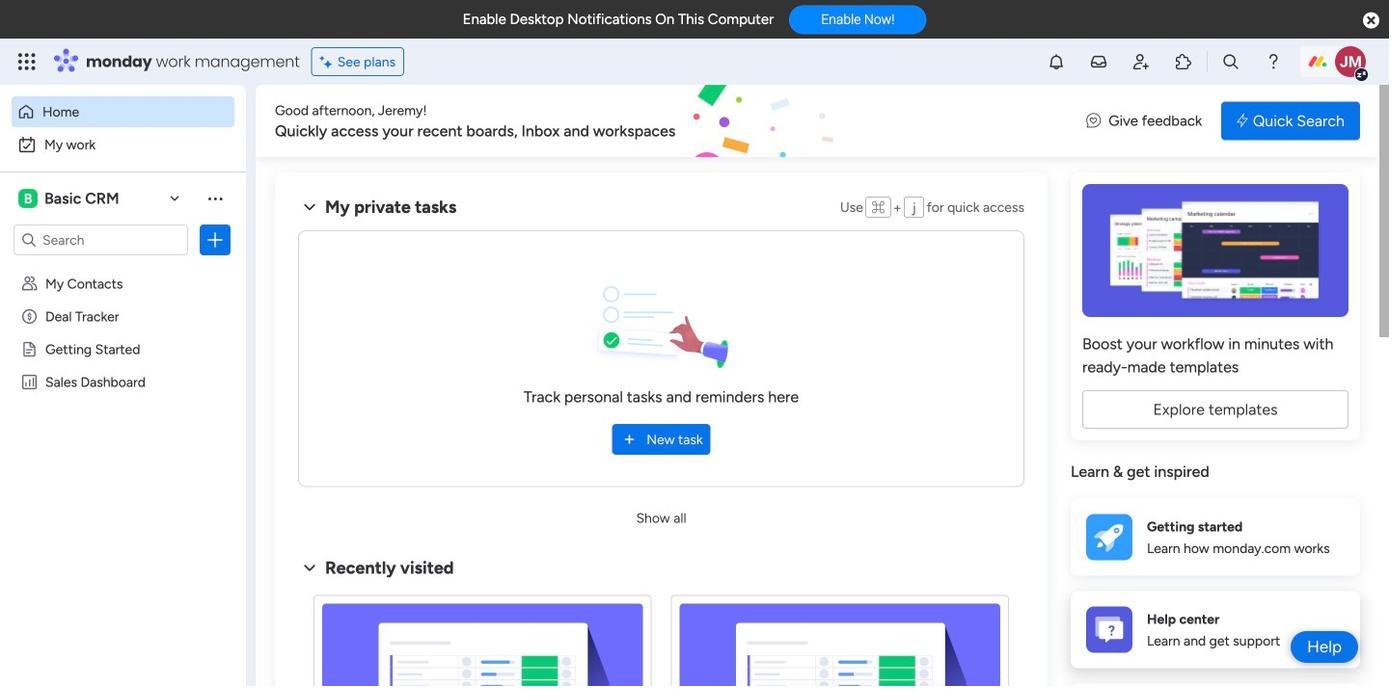 Task type: vqa. For each thing, say whether or not it's contained in the screenshot.
Close Recently visited Image
yes



Task type: locate. For each thing, give the bounding box(es) containing it.
v2 bolt switch image
[[1237, 110, 1248, 132]]

workspace options image
[[205, 189, 225, 208]]

close recently visited image
[[298, 557, 321, 580]]

workspace selection element
[[18, 187, 122, 210]]

quick search results list box
[[298, 580, 1025, 687]]

options image
[[205, 231, 225, 250]]

search everything image
[[1221, 52, 1241, 71]]

getting started element
[[1071, 499, 1360, 576]]

Search in workspace field
[[41, 229, 161, 251]]

help center element
[[1071, 592, 1360, 669]]

public board image
[[20, 341, 39, 359]]

1 vertical spatial option
[[12, 129, 234, 160]]

see plans image
[[320, 51, 337, 73]]

list box
[[0, 264, 246, 659]]

workspace image
[[18, 188, 38, 209]]

monday marketplace image
[[1174, 52, 1193, 71]]

close my private tasks image
[[298, 196, 321, 219]]

invite members image
[[1132, 52, 1151, 71]]

option
[[12, 96, 234, 127], [12, 129, 234, 160], [0, 267, 246, 271]]



Task type: describe. For each thing, give the bounding box(es) containing it.
dapulse close image
[[1363, 11, 1380, 31]]

v2 user feedback image
[[1087, 110, 1101, 132]]

jeremy miller image
[[1335, 46, 1366, 77]]

0 vertical spatial option
[[12, 96, 234, 127]]

update feed image
[[1089, 52, 1109, 71]]

2 vertical spatial option
[[0, 267, 246, 271]]

notifications image
[[1047, 52, 1066, 71]]

select product image
[[17, 52, 37, 71]]

templates image image
[[1088, 184, 1343, 317]]

public dashboard image
[[20, 373, 39, 392]]

help image
[[1264, 52, 1283, 71]]



